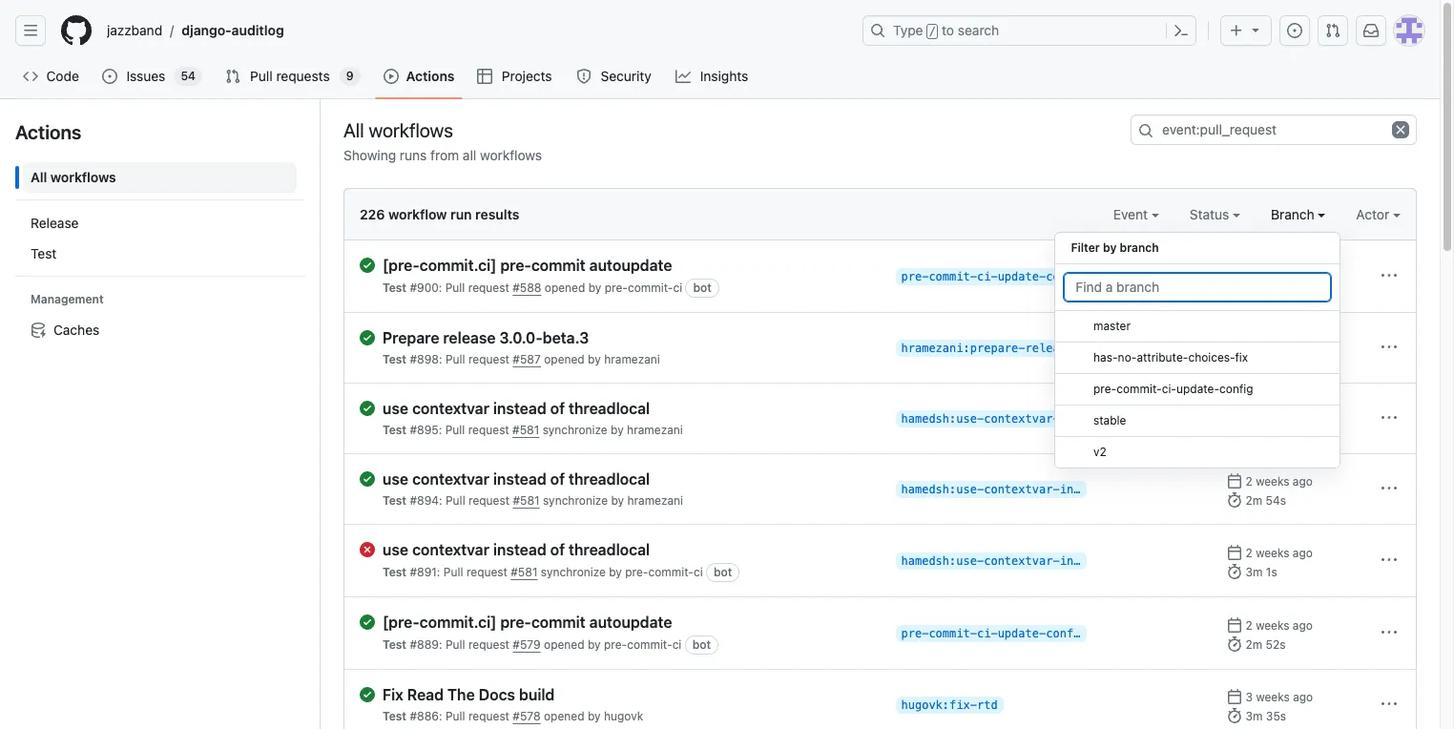 Task type: describe. For each thing, give the bounding box(es) containing it.
config inside 'button'
[[1220, 382, 1254, 396]]

docs
[[479, 686, 515, 703]]

54s
[[1266, 493, 1286, 508]]

the
[[447, 686, 475, 703]]

weeks for 52s
[[1256, 618, 1290, 633]]

hramezani link for use contextvar instead of threadlocal test #895: pull request #581 synchronize             by hramezani
[[627, 423, 683, 437]]

fix
[[383, 686, 403, 703]]

clear filters image
[[1392, 121, 1409, 138]]

#891:
[[410, 565, 440, 579]]

all
[[463, 147, 476, 163]]

pull request #581 synchronize             by pre-commit-ci
[[444, 565, 703, 579]]

use contextvar instead of threadlocal test #895: pull request #581 synchronize             by hramezani
[[383, 400, 683, 437]]

no-
[[1118, 350, 1137, 365]]

of- for use contextvar instead of threadlocal test #895: pull request #581 synchronize             by hramezani
[[1115, 412, 1136, 426]]

hramezani:prepare-
[[901, 342, 1025, 355]]

code
[[46, 68, 79, 84]]

#898:
[[410, 352, 442, 366]]

release
[[31, 215, 79, 231]]

#588
[[513, 281, 542, 295]]

status button
[[1190, 204, 1241, 224]]

#579
[[513, 637, 541, 652]]

#581 link for use contextvar instead of threadlocal test #895: pull request #581 synchronize             by hramezani
[[513, 423, 539, 437]]

[pre-commit.ci] pre-commit autoupdate for #588
[[383, 257, 672, 274]]

actions link
[[376, 62, 462, 91]]

status
[[1190, 206, 1233, 222]]

calendar image for 2m 52s
[[1227, 617, 1243, 633]]

threadlocal for use contextvar instead of threadlocal
[[569, 541, 650, 558]]

hamedsh:use-contextvar-instead-of-threadvars for use contextvar instead of threadlocal test #895: pull request #581 synchronize             by hramezani
[[901, 412, 1205, 426]]

#886:
[[410, 709, 442, 723]]

event
[[1113, 206, 1152, 222]]

/ for type
[[929, 25, 936, 38]]

hamedsh:use-contextvar-instead-of-threadvars link for use contextvar instead of threadlocal test #895: pull request #581 synchronize             by hramezani
[[896, 410, 1205, 428]]

ci- for 3 days ago
[[977, 270, 998, 283]]

hramezani:prepare-release-3-beta3 link
[[896, 340, 1129, 357]]

hramezani:prepare-release-3-beta3
[[901, 342, 1129, 355]]

commit.ci] for test #889:
[[420, 614, 497, 631]]

3 contextvar- from the top
[[984, 554, 1060, 568]]

show options image for use contextvar instead of threadlocal
[[1382, 553, 1397, 568]]

226
[[360, 206, 385, 222]]

55s
[[1266, 281, 1286, 295]]

calendar image for prepare release 3.0.0-beta.3
[[1227, 332, 1243, 347]]

instead- for use contextvar instead of threadlocal test #894: pull request #581 synchronize             by hramezani
[[1060, 483, 1115, 496]]

menu containing filter by branch
[[1055, 224, 1341, 484]]

show options image for [pre-commit.ci] pre-commit autoupdate
[[1382, 625, 1397, 640]]

v2
[[1094, 445, 1107, 459]]

opened inside prepare release 3.0.0-beta.3 test #898: pull request #587 opened             by hramezani
[[544, 352, 585, 366]]

type
[[893, 22, 923, 38]]

code image
[[23, 69, 38, 84]]

1 2 weeks ago from the top
[[1246, 474, 1313, 489]]

test left #891:
[[383, 565, 407, 579]]

pull inside use contextvar instead of threadlocal test #895: pull request #581 synchronize             by hramezani
[[445, 423, 465, 437]]

caches
[[53, 322, 99, 338]]

pull right #889:
[[446, 637, 465, 652]]

completed successfully image for prepare release 3.0.0-beta.3 test #898: pull request #587 opened             by hramezani
[[360, 330, 375, 345]]

4 run duration image from the top
[[1227, 637, 1243, 652]]

bot for pull request #579 opened             by pre-commit-ci
[[693, 637, 711, 652]]

beta.3
[[543, 329, 589, 346]]

ci for pull request #581 synchronize             by pre-commit-ci
[[694, 565, 703, 579]]

list containing all workflows
[[15, 155, 304, 353]]

request inside prepare release 3.0.0-beta.3 test #898: pull request #587 opened             by hramezani
[[469, 352, 510, 366]]

pre-commit-ci-update-config inside pre-commit-ci-update-config 'button'
[[1094, 382, 1254, 396]]

contextvar- for use contextvar instead of threadlocal test #894: pull request #581 synchronize             by hramezani
[[984, 483, 1060, 496]]

3 for docs
[[1246, 690, 1253, 704]]

#581 for use contextvar instead of threadlocal test #894: pull request #581 synchronize             by hramezani
[[513, 493, 540, 508]]

2m 22s
[[1246, 423, 1286, 437]]

ago for 3m 55s
[[1285, 261, 1305, 276]]

week
[[1268, 404, 1296, 418]]

from
[[430, 147, 459, 163]]

hugovk link
[[604, 709, 643, 723]]

hamedsh:use- for use contextvar instead of threadlocal test #895: pull request #581 synchronize             by hramezani
[[901, 412, 984, 426]]

226 workflow run results
[[360, 206, 519, 222]]

0 horizontal spatial actions
[[15, 121, 81, 143]]

1 2 from the top
[[1246, 474, 1253, 489]]

9
[[346, 69, 354, 83]]

calendar image for 3m 1s
[[1227, 545, 1243, 560]]

54
[[181, 69, 196, 83]]

2 for [pre-commit.ci] pre-commit autoupdate
[[1246, 618, 1253, 633]]

prepare release 3.0.0-beta.3 link
[[383, 328, 880, 347]]

last week
[[1246, 404, 1296, 418]]

hugovk:fix-
[[901, 699, 977, 712]]

request left '#579' link
[[469, 637, 510, 652]]

#578 link
[[513, 709, 541, 723]]

ago for 2m 30s
[[1285, 333, 1305, 347]]

by right 'filter'
[[1103, 240, 1117, 255]]

release link
[[23, 208, 297, 239]]

security link
[[569, 62, 661, 91]]

hamedsh:use-contextvar-instead-of-threadvars link for use contextvar instead of threadlocal test #894: pull request #581 synchronize             by hramezani
[[896, 481, 1205, 498]]

release-
[[1025, 342, 1081, 355]]

test left #889:
[[383, 637, 407, 652]]

by up beta.3
[[589, 281, 602, 295]]

1 horizontal spatial all workflows
[[344, 119, 453, 141]]

#578
[[513, 709, 541, 723]]

update- for 2
[[998, 627, 1046, 640]]

2m 52s
[[1246, 637, 1286, 652]]

days for [pre-commit.ci] pre-commit autoupdate
[[1256, 261, 1281, 276]]

commit- inside 'button'
[[1117, 382, 1162, 396]]

#588 link
[[513, 281, 542, 295]]

4 completed successfully image from the top
[[360, 615, 375, 630]]

hugovk:fix-rtd
[[901, 699, 998, 712]]

master
[[1094, 319, 1131, 333]]

hramezani for use contextvar instead of threadlocal test #894: pull request #581 synchronize             by hramezani
[[627, 493, 683, 508]]

triangle down image
[[1248, 22, 1263, 37]]

3 instead- from the top
[[1060, 554, 1115, 568]]

30s
[[1266, 352, 1286, 366]]

#894:
[[410, 493, 442, 508]]

by inside fix read the docs build test #886: pull request #578 opened             by hugovk
[[588, 709, 601, 723]]

django-auditlog link
[[174, 15, 292, 46]]

request down use contextvar instead of threadlocal
[[467, 565, 508, 579]]

3m 35s
[[1246, 709, 1286, 723]]

instead for use contextvar instead of threadlocal
[[493, 541, 547, 558]]

3m for use contextvar instead of threadlocal
[[1246, 565, 1263, 579]]

to
[[942, 22, 954, 38]]

contextvar for use contextvar instead of threadlocal test #895: pull request #581 synchronize             by hramezani
[[412, 400, 489, 417]]

notifications image
[[1364, 23, 1379, 38]]

attribute-
[[1137, 350, 1189, 365]]

ago for 3m 35s
[[1293, 690, 1313, 704]]

bot for pull request #581 synchronize             by pre-commit-ci
[[714, 565, 732, 579]]

#587
[[513, 352, 541, 366]]

autoupdate for pull request #579 opened             by pre-commit-ci
[[589, 614, 672, 631]]

issues
[[126, 68, 165, 84]]

#895:
[[410, 423, 442, 437]]

update- inside 'button'
[[1177, 382, 1220, 396]]

pull request #579 opened             by pre-commit-ci
[[446, 637, 682, 652]]

1 show options image from the top
[[1382, 268, 1397, 283]]

pull right git pull request icon
[[250, 68, 273, 84]]

0 vertical spatial all
[[344, 119, 364, 141]]

ci for pull request #579 opened             by pre-commit-ci
[[672, 637, 682, 652]]

3 days ago for prepare release 3.0.0-beta.3
[[1246, 333, 1305, 347]]

2 horizontal spatial workflows
[[480, 147, 542, 163]]

pre-commit-ci link for pull request #581 synchronize             by pre-commit-ci
[[625, 565, 703, 579]]

pre-commit-ci-update-config link for 2
[[896, 625, 1087, 642]]

jazzband / django-auditlog
[[107, 22, 284, 39]]

test #900:
[[383, 281, 445, 295]]

workflows inside the all workflows 'link'
[[50, 169, 116, 185]]

contextvar for use contextvar instead of threadlocal test #894: pull request #581 synchronize             by hramezani
[[412, 470, 489, 488]]

test #891:
[[383, 565, 444, 579]]

pull requests
[[250, 68, 330, 84]]

event button
[[1113, 204, 1159, 224]]

insights link
[[668, 62, 758, 91]]

3 opened from the top
[[544, 637, 585, 652]]

requests
[[276, 68, 330, 84]]

instead- for use contextvar instead of threadlocal test #895: pull request #581 synchronize             by hramezani
[[1060, 412, 1115, 426]]

build
[[519, 686, 555, 703]]

branch
[[1120, 240, 1159, 255]]

git pull request image
[[1325, 23, 1341, 38]]

3 3m from the top
[[1246, 709, 1263, 723]]

config for 3 days ago
[[1046, 270, 1087, 283]]

graph image
[[676, 69, 691, 84]]

last
[[1246, 404, 1265, 418]]

v2 button
[[1056, 437, 1340, 469]]

[pre-commit.ci] pre-commit autoupdate link for pull request #579 opened             by pre-commit-ci
[[383, 613, 880, 632]]

1 opened from the top
[[545, 281, 585, 295]]

search
[[958, 22, 999, 38]]

[pre- for #889:
[[383, 614, 420, 631]]

workflow
[[388, 206, 447, 222]]

request inside use contextvar instead of threadlocal test #895: pull request #581 synchronize             by hramezani
[[468, 423, 509, 437]]

test #889:
[[383, 637, 446, 652]]

code link
[[15, 62, 87, 91]]

2m for use contextvar instead of threadlocal test #895: pull request #581 synchronize             by hramezani
[[1246, 423, 1263, 437]]

threadvars for use contextvar instead of threadlocal test #895: pull request #581 synchronize             by hramezani
[[1136, 412, 1205, 426]]

commit.ci] for test #900:
[[420, 257, 497, 274]]

ago for 2m 54s
[[1293, 474, 1313, 489]]

homepage image
[[61, 15, 92, 46]]

fix
[[1236, 350, 1249, 365]]

show options image for use contextvar instead of threadlocal test #894: pull request #581 synchronize             by hramezani
[[1382, 481, 1397, 496]]

pre-commit-ci-update-config link for 3
[[896, 268, 1087, 285]]

has-no-attribute-choices-fix
[[1094, 350, 1249, 365]]

of- for use contextvar instead of threadlocal test #894: pull request #581 synchronize             by hramezani
[[1115, 483, 1136, 496]]

auditlog
[[232, 22, 284, 38]]

insights
[[700, 68, 748, 84]]

failed image
[[360, 542, 375, 557]]

caches link
[[23, 315, 297, 345]]

all workflows inside 'link'
[[31, 169, 116, 185]]

pre- inside pre-commit-ci-update-config 'button'
[[1094, 382, 1117, 396]]

stable button
[[1056, 406, 1340, 437]]

Find a branch text field
[[1063, 272, 1333, 303]]

test left "#900:"
[[383, 281, 407, 295]]

of for use contextvar instead of threadlocal test #895: pull request #581 synchronize             by hramezani
[[550, 400, 565, 417]]

use for use contextvar instead of threadlocal
[[383, 541, 409, 558]]

request left #588
[[468, 281, 509, 295]]

#587 link
[[513, 352, 541, 366]]

ago for 2m 52s
[[1293, 618, 1313, 633]]

use contextvar instead of threadlocal
[[383, 541, 650, 558]]

run duration image for of
[[1227, 422, 1243, 437]]

all inside 'link'
[[31, 169, 47, 185]]

completed successfully image for use contextvar instead of threadlocal test #894: pull request #581 synchronize             by hramezani
[[360, 471, 375, 487]]

pull inside the use contextvar instead of threadlocal test #894: pull request #581 synchronize             by hramezani
[[446, 493, 465, 508]]

release
[[443, 329, 496, 346]]

hamedsh:use- for use contextvar instead of threadlocal test #894: pull request #581 synchronize             by hramezani
[[901, 483, 984, 496]]



Task type: vqa. For each thing, say whether or not it's contained in the screenshot.


Task type: locate. For each thing, give the bounding box(es) containing it.
1 run duration image from the top
[[1227, 492, 1243, 508]]

2 vertical spatial 3
[[1246, 690, 1253, 704]]

[pre-commit.ci] pre-commit autoupdate
[[383, 257, 672, 274], [383, 614, 672, 631]]

2m 54s
[[1246, 493, 1286, 508]]

actor button
[[1356, 204, 1401, 224]]

pre-commit-ci-update-config button
[[1056, 374, 1340, 406]]

1 vertical spatial threadlocal
[[569, 470, 650, 488]]

threadlocal inside the use contextvar instead of threadlocal test #894: pull request #581 synchronize             by hramezani
[[569, 470, 650, 488]]

weeks for 54s
[[1256, 474, 1290, 489]]

update- for 3
[[998, 270, 1046, 283]]

3 days ago for [pre-commit.ci] pre-commit autoupdate
[[1246, 261, 1305, 276]]

0 vertical spatial hramezani link
[[604, 352, 660, 366]]

autoupdate up the pull request #588 opened             by pre-commit-ci
[[589, 257, 672, 274]]

2 vertical spatial use
[[383, 541, 409, 558]]

2 show options image from the top
[[1382, 553, 1397, 568]]

1 vertical spatial calendar image
[[1227, 403, 1243, 418]]

0 vertical spatial instead
[[493, 400, 547, 417]]

[pre-commit.ci] pre-commit autoupdate up #579
[[383, 614, 672, 631]]

pre-commit-ci-update-config for 2 weeks ago
[[901, 627, 1087, 640]]

issue opened image
[[1287, 23, 1303, 38], [102, 69, 118, 84]]

0 vertical spatial pre-commit-ci-update-config link
[[896, 268, 1087, 285]]

threadlocal inside use contextvar instead of threadlocal test #895: pull request #581 synchronize             by hramezani
[[569, 400, 650, 417]]

run duration image
[[1227, 280, 1243, 295], [1227, 351, 1243, 366], [1227, 422, 1243, 437], [1227, 637, 1243, 652], [1227, 708, 1243, 723]]

all workflows link
[[23, 162, 297, 193]]

commit up pull request #579 opened             by pre-commit-ci
[[531, 614, 586, 631]]

[pre-commit.ci] pre-commit autoupdate link up the pull request #588 opened             by pre-commit-ci
[[383, 256, 880, 275]]

1 vertical spatial actions
[[15, 121, 81, 143]]

0 vertical spatial [pre-commit.ci] pre-commit autoupdate
[[383, 257, 672, 274]]

1 [pre- from the top
[[383, 257, 420, 274]]

2 vertical spatial instead
[[493, 541, 547, 558]]

run duration image left 2m 52s
[[1227, 637, 1243, 652]]

use contextvar instead of threadlocal link for use contextvar instead of threadlocal test #895: pull request #581 synchronize             by hramezani
[[383, 399, 880, 418]]

1 weeks from the top
[[1256, 474, 1290, 489]]

2 use contextvar instead of threadlocal link from the top
[[383, 470, 880, 489]]

3 calendar image from the top
[[1227, 689, 1243, 704]]

hramezani link for prepare release 3.0.0-beta.3 test #898: pull request #587 opened             by hramezani
[[604, 352, 660, 366]]

of for use contextvar instead of threadlocal test #894: pull request #581 synchronize             by hramezani
[[550, 470, 565, 488]]

/ for jazzband
[[170, 22, 174, 39]]

1 instead from the top
[[493, 400, 547, 417]]

update- up rtd
[[998, 627, 1046, 640]]

test down release at top
[[31, 245, 57, 261]]

hamedsh:use-contextvar-instead-of-threadvars link
[[896, 410, 1205, 428], [896, 481, 1205, 498], [896, 553, 1205, 570]]

3m
[[1246, 281, 1263, 295], [1246, 565, 1263, 579], [1246, 709, 1263, 723]]

[pre-commit.ci] pre-commit autoupdate up #588
[[383, 257, 672, 274]]

opened down build
[[544, 709, 585, 723]]

projects
[[502, 68, 552, 84]]

table image
[[478, 69, 493, 84]]

1 hamedsh:use-contextvar-instead-of-threadvars link from the top
[[896, 410, 1205, 428]]

2 vertical spatial use contextvar instead of threadlocal link
[[383, 540, 880, 559]]

0 vertical spatial threadlocal
[[569, 400, 650, 417]]

2 vertical spatial contextvar
[[412, 541, 489, 558]]

pull right #891:
[[444, 565, 463, 579]]

2 vertical spatial update-
[[998, 627, 1046, 640]]

0 vertical spatial instead-
[[1060, 412, 1115, 426]]

22s
[[1266, 423, 1286, 437]]

/ left django-
[[170, 22, 174, 39]]

2 up 2m 52s
[[1246, 618, 1253, 633]]

pull inside fix read the docs build test #886: pull request #578 opened             by hugovk
[[446, 709, 465, 723]]

1 instead- from the top
[[1060, 412, 1115, 426]]

calendar image left 3 weeks ago
[[1227, 689, 1243, 704]]

show options image for fix read the docs build test #886: pull request #578 opened             by hugovk
[[1382, 697, 1397, 712]]

#581 down use contextvar instead of threadlocal
[[511, 565, 538, 579]]

2 weeks ago up 1s
[[1246, 546, 1313, 560]]

2 vertical spatial #581 link
[[511, 565, 538, 579]]

run duration image left 2m 30s
[[1227, 351, 1243, 366]]

#581 link up the use contextvar instead of threadlocal test #894: pull request #581 synchronize             by hramezani on the left of page
[[513, 423, 539, 437]]

1 vertical spatial pre-commit-ci-update-config
[[1094, 382, 1254, 396]]

3 hamedsh:use-contextvar-instead-of-threadvars from the top
[[901, 554, 1205, 568]]

commit
[[531, 257, 586, 274], [531, 614, 586, 631]]

git pull request image
[[225, 69, 240, 84]]

1 vertical spatial 3 days ago
[[1246, 333, 1305, 347]]

run duration image for docs
[[1227, 708, 1243, 723]]

0 vertical spatial update-
[[998, 270, 1046, 283]]

1 days from the top
[[1256, 261, 1281, 276]]

by up fix read the docs build link
[[588, 637, 601, 652]]

of inside use contextvar instead of threadlocal test #895: pull request #581 synchronize             by hramezani
[[550, 400, 565, 417]]

test inside use contextvar instead of threadlocal test #895: pull request #581 synchronize             by hramezani
[[383, 423, 407, 437]]

hramezani inside prepare release 3.0.0-beta.3 test #898: pull request #587 opened             by hramezani
[[604, 352, 660, 366]]

ci for pull request #588 opened             by pre-commit-ci
[[673, 281, 682, 295]]

2 vertical spatial hamedsh:use-contextvar-instead-of-threadvars
[[901, 554, 1205, 568]]

2 contextvar- from the top
[[984, 483, 1060, 496]]

contextvar up the #895:
[[412, 400, 489, 417]]

has-
[[1094, 350, 1118, 365]]

list containing jazzband
[[99, 15, 851, 46]]

1 calendar image from the top
[[1227, 332, 1243, 347]]

2 show options image from the top
[[1382, 410, 1397, 426]]

use up test #891:
[[383, 470, 409, 488]]

search image
[[1138, 123, 1154, 138]]

pull inside prepare release 3.0.0-beta.3 test #898: pull request #587 opened             by hramezani
[[446, 352, 465, 366]]

2 pre-commit-ci-update-config link from the top
[[896, 625, 1087, 642]]

4 opened from the top
[[544, 709, 585, 723]]

0 vertical spatial 3 days ago
[[1246, 261, 1305, 276]]

2 of- from the top
[[1115, 483, 1136, 496]]

1 vertical spatial 3m
[[1246, 565, 1263, 579]]

2 vertical spatial #581
[[511, 565, 538, 579]]

ci- inside 'button'
[[1162, 382, 1177, 396]]

2m down last
[[1246, 423, 1263, 437]]

hamedsh:use-contextvar-instead-of-threadvars for use contextvar instead of threadlocal test #894: pull request #581 synchronize             by hramezani
[[901, 483, 1205, 496]]

2 up 2m 54s
[[1246, 474, 1253, 489]]

command palette image
[[1174, 23, 1189, 38]]

3m left the 35s
[[1246, 709, 1263, 723]]

ago
[[1285, 261, 1305, 276], [1285, 333, 1305, 347], [1293, 474, 1313, 489], [1293, 546, 1313, 560], [1293, 618, 1313, 633], [1293, 690, 1313, 704]]

1 vertical spatial contextvar-
[[984, 483, 1060, 496]]

days for prepare release 3.0.0-beta.3
[[1256, 333, 1281, 347]]

run duration image left "2m 22s"
[[1227, 422, 1243, 437]]

completed successfully image for [pre-commit.ci] pre-commit autoupdate
[[360, 258, 375, 273]]

issue opened image left git pull request image
[[1287, 23, 1303, 38]]

1 vertical spatial all workflows
[[31, 169, 116, 185]]

1 horizontal spatial actions
[[406, 68, 455, 84]]

weeks up the 35s
[[1256, 690, 1290, 704]]

play image
[[383, 69, 399, 84]]

1 vertical spatial instead-
[[1060, 483, 1115, 496]]

1 3m from the top
[[1246, 281, 1263, 295]]

3 weeks from the top
[[1256, 618, 1290, 633]]

2 completed successfully image from the top
[[360, 687, 375, 702]]

contextvar up #894:
[[412, 470, 489, 488]]

ci-
[[977, 270, 998, 283], [1162, 382, 1177, 396], [977, 627, 998, 640]]

1s
[[1266, 565, 1278, 579]]

1 vertical spatial 2
[[1246, 546, 1253, 560]]

pull
[[250, 68, 273, 84], [445, 281, 465, 295], [446, 352, 465, 366], [445, 423, 465, 437], [446, 493, 465, 508], [444, 565, 463, 579], [446, 637, 465, 652], [446, 709, 465, 723]]

calendar image for 3m 55s
[[1227, 261, 1243, 276]]

contextvar
[[412, 400, 489, 417], [412, 470, 489, 488], [412, 541, 489, 558]]

2 contextvar from the top
[[412, 470, 489, 488]]

1 3 days ago from the top
[[1246, 261, 1305, 276]]

filter
[[1071, 240, 1100, 255]]

config
[[1046, 270, 1087, 283], [1220, 382, 1254, 396], [1046, 627, 1087, 640]]

by up 'pull request #581 synchronize             by pre-commit-ci'
[[611, 493, 624, 508]]

calendar image up fix
[[1227, 332, 1243, 347]]

hramezani link
[[604, 352, 660, 366], [627, 423, 683, 437], [627, 493, 683, 508]]

1 commit.ci] from the top
[[420, 257, 497, 274]]

3 run duration image from the top
[[1227, 422, 1243, 437]]

[pre- up test #889:
[[383, 614, 420, 631]]

request up use contextvar instead of threadlocal
[[469, 493, 510, 508]]

actions down code link
[[15, 121, 81, 143]]

test inside fix read the docs build test #886: pull request #578 opened             by hugovk
[[383, 709, 407, 723]]

weeks for 35s
[[1256, 690, 1290, 704]]

jazzband
[[107, 22, 162, 38]]

master button
[[1056, 311, 1340, 343]]

2 up 3m 1s
[[1246, 546, 1253, 560]]

django-
[[182, 22, 232, 38]]

runs
[[400, 147, 427, 163]]

3 up 3m 55s
[[1246, 261, 1253, 276]]

rtd
[[977, 699, 998, 712]]

test left the #895:
[[383, 423, 407, 437]]

2 weeks ago up 54s
[[1246, 474, 1313, 489]]

#581 up use contextvar instead of threadlocal
[[513, 493, 540, 508]]

1 horizontal spatial /
[[929, 25, 936, 38]]

3 instead from the top
[[493, 541, 547, 558]]

1 completed successfully image from the top
[[360, 258, 375, 273]]

has-no-attribute-choices-fix button
[[1056, 343, 1340, 374]]

pull right "#900:"
[[445, 281, 465, 295]]

1 vertical spatial pre-commit-ci link
[[625, 565, 703, 579]]

2 threadvars from the top
[[1136, 483, 1205, 496]]

synchronize down use contextvar instead of threadlocal
[[541, 565, 606, 579]]

/
[[170, 22, 174, 39], [929, 25, 936, 38]]

1 use contextvar instead of threadlocal link from the top
[[383, 399, 880, 418]]

0 vertical spatial of-
[[1115, 412, 1136, 426]]

request inside fix read the docs build test #886: pull request #578 opened             by hugovk
[[469, 709, 510, 723]]

2 [pre-commit.ci] pre-commit autoupdate from the top
[[383, 614, 672, 631]]

2m left the 30s on the right
[[1246, 352, 1263, 366]]

contextvar inside use contextvar instead of threadlocal test #895: pull request #581 synchronize             by hramezani
[[412, 400, 489, 417]]

calendar image for 2m 54s
[[1227, 473, 1243, 489]]

contextvar inside the use contextvar instead of threadlocal test #894: pull request #581 synchronize             by hramezani
[[412, 470, 489, 488]]

calendar image for use contextvar instead of threadlocal
[[1227, 403, 1243, 418]]

all workflows up runs
[[344, 119, 453, 141]]

0 vertical spatial 3
[[1246, 261, 1253, 276]]

test inside the use contextvar instead of threadlocal test #894: pull request #581 synchronize             by hramezani
[[383, 493, 407, 508]]

2 hamedsh:use- from the top
[[901, 483, 984, 496]]

#889:
[[410, 637, 442, 652]]

2 2 from the top
[[1246, 546, 1253, 560]]

2 commit.ci] from the top
[[420, 614, 497, 631]]

hamedsh:use-
[[901, 412, 984, 426], [901, 483, 984, 496], [901, 554, 984, 568]]

1 vertical spatial hamedsh:use-contextvar-instead-of-threadvars
[[901, 483, 1205, 496]]

calendar image
[[1227, 261, 1243, 276], [1227, 473, 1243, 489], [1227, 545, 1243, 560], [1227, 617, 1243, 633]]

synchronize up 'pull request #581 synchronize             by pre-commit-ci'
[[543, 493, 608, 508]]

synchronize inside use contextvar instead of threadlocal test #895: pull request #581 synchronize             by hramezani
[[543, 423, 608, 437]]

52s
[[1266, 637, 1286, 652]]

threadvars left 3m 1s
[[1136, 554, 1205, 568]]

test down prepare
[[383, 352, 407, 366]]

show options image
[[1382, 268, 1397, 283], [1382, 410, 1397, 426], [1382, 481, 1397, 496], [1382, 697, 1397, 712]]

instead down use contextvar instead of threadlocal test #895: pull request #581 synchronize             by hramezani
[[493, 470, 547, 488]]

filter by branch
[[1071, 240, 1159, 255]]

2m
[[1246, 352, 1263, 366], [1246, 423, 1263, 437], [1246, 493, 1263, 508], [1246, 637, 1263, 652]]

2 weeks ago for use contextvar instead of threadlocal
[[1246, 546, 1313, 560]]

0 vertical spatial actions
[[406, 68, 455, 84]]

2 vertical spatial ci
[[672, 637, 682, 652]]

shield image
[[576, 69, 592, 84]]

test inside prepare release 3.0.0-beta.3 test #898: pull request #587 opened             by hramezani
[[383, 352, 407, 366]]

0 vertical spatial 3m
[[1246, 281, 1263, 295]]

0 vertical spatial [pre-
[[383, 257, 420, 274]]

showing
[[344, 147, 396, 163]]

threadlocal for use contextvar instead of threadlocal test #895: pull request #581 synchronize             by hramezani
[[569, 400, 650, 417]]

all
[[344, 119, 364, 141], [31, 169, 47, 185]]

1 of- from the top
[[1115, 412, 1136, 426]]

contextvar for use contextvar instead of threadlocal
[[412, 541, 489, 558]]

menu
[[1055, 224, 1341, 484]]

by inside prepare release 3.0.0-beta.3 test #898: pull request #587 opened             by hramezani
[[588, 352, 601, 366]]

2 vertical spatial hramezani
[[627, 493, 683, 508]]

commit for #588
[[531, 257, 586, 274]]

autoupdate for pull request #588 opened             by pre-commit-ci
[[589, 257, 672, 274]]

3 of- from the top
[[1115, 554, 1136, 568]]

commit.ci] up "#900:"
[[420, 257, 497, 274]]

workflows up runs
[[369, 119, 453, 141]]

0 vertical spatial contextvar-
[[984, 412, 1060, 426]]

2 commit from the top
[[531, 614, 586, 631]]

0 horizontal spatial /
[[170, 22, 174, 39]]

commit-
[[929, 270, 977, 283], [628, 281, 673, 295], [1117, 382, 1162, 396], [648, 565, 694, 579], [929, 627, 977, 640], [627, 637, 672, 652]]

3 threadvars from the top
[[1136, 554, 1205, 568]]

1 run duration image from the top
[[1227, 280, 1243, 295]]

3 weeks ago
[[1246, 690, 1313, 704]]

commit.ci] up #889:
[[420, 614, 497, 631]]

read
[[407, 686, 444, 703]]

1 vertical spatial pre-commit-ci-update-config link
[[896, 625, 1087, 642]]

3 show options image from the top
[[1382, 481, 1397, 496]]

3 days ago up the 30s on the right
[[1246, 333, 1305, 347]]

2 3 from the top
[[1246, 333, 1253, 347]]

of
[[550, 400, 565, 417], [550, 470, 565, 488], [550, 541, 565, 558]]

pre-commit-ci-update-config link up hramezani:prepare-release-3-beta3 link
[[896, 268, 1087, 285]]

2 completed successfully image from the top
[[360, 401, 375, 416]]

bot for pull request #588 opened             by pre-commit-ci
[[693, 281, 712, 295]]

show options image for use contextvar instead of threadlocal test #895: pull request #581 synchronize             by hramezani
[[1382, 410, 1397, 426]]

2 run duration image from the top
[[1227, 351, 1243, 366]]

2m for use contextvar instead of threadlocal test #894: pull request #581 synchronize             by hramezani
[[1246, 493, 1263, 508]]

by inside use contextvar instead of threadlocal test #895: pull request #581 synchronize             by hramezani
[[611, 423, 624, 437]]

2 vertical spatial instead-
[[1060, 554, 1115, 568]]

pre-commit-ci link for pull request #579 opened             by pre-commit-ci
[[604, 637, 682, 652]]

2 instead- from the top
[[1060, 483, 1115, 496]]

/ left to
[[929, 25, 936, 38]]

0 vertical spatial pre-commit-ci-update-config
[[901, 270, 1087, 283]]

2 vertical spatial bot
[[693, 637, 711, 652]]

run duration image for 3m 1s
[[1227, 564, 1243, 579]]

test inside "link"
[[31, 245, 57, 261]]

1 vertical spatial all
[[31, 169, 47, 185]]

#581 for use contextvar instead of threadlocal test #895: pull request #581 synchronize             by hramezani
[[513, 423, 539, 437]]

run duration image
[[1227, 492, 1243, 508], [1227, 564, 1243, 579]]

[pre- up test #900:
[[383, 257, 420, 274]]

projects link
[[470, 62, 561, 91]]

3 use contextvar instead of threadlocal link from the top
[[383, 540, 880, 559]]

opened inside fix read the docs build test #886: pull request #578 opened             by hugovk
[[544, 709, 585, 723]]

hramezani
[[604, 352, 660, 366], [627, 423, 683, 437], [627, 493, 683, 508]]

1 vertical spatial hamedsh:use-
[[901, 483, 984, 496]]

hramezani inside use contextvar instead of threadlocal test #895: pull request #581 synchronize             by hramezani
[[627, 423, 683, 437]]

prepare release 3.0.0-beta.3 test #898: pull request #587 opened             by hramezani
[[383, 329, 660, 366]]

pre-commit-ci-update-config
[[901, 270, 1087, 283], [1094, 382, 1254, 396], [901, 627, 1087, 640]]

3 up 3m 35s
[[1246, 690, 1253, 704]]

3 completed successfully image from the top
[[360, 471, 375, 487]]

threadlocal for use contextvar instead of threadlocal test #894: pull request #581 synchronize             by hramezani
[[569, 470, 650, 488]]

1 vertical spatial completed successfully image
[[360, 687, 375, 702]]

workflows up release at top
[[50, 169, 116, 185]]

by down prepare release 3.0.0-beta.3 "link"
[[611, 423, 624, 437]]

autoupdate up pull request #579 opened             by pre-commit-ci
[[589, 614, 672, 631]]

3 for beta.3
[[1246, 333, 1253, 347]]

of up 'pull request #581 synchronize             by pre-commit-ci'
[[550, 541, 565, 558]]

0 vertical spatial list
[[99, 15, 851, 46]]

list
[[99, 15, 851, 46], [15, 155, 304, 353]]

2 2 weeks ago from the top
[[1246, 546, 1313, 560]]

2 [pre- from the top
[[383, 614, 420, 631]]

1 hamedsh:use- from the top
[[901, 412, 984, 426]]

management
[[31, 292, 104, 306]]

2
[[1246, 474, 1253, 489], [1246, 546, 1253, 560], [1246, 618, 1253, 633]]

0 vertical spatial ci
[[673, 281, 682, 295]]

4 weeks from the top
[[1256, 690, 1290, 704]]

1 vertical spatial of-
[[1115, 483, 1136, 496]]

1 threadlocal from the top
[[569, 400, 650, 417]]

issue opened image left "issues" at left
[[102, 69, 118, 84]]

3 of from the top
[[550, 541, 565, 558]]

2 calendar image from the top
[[1227, 473, 1243, 489]]

instead-
[[1060, 412, 1115, 426], [1060, 483, 1115, 496], [1060, 554, 1115, 568]]

update- up hramezani:prepare-release-3-beta3
[[998, 270, 1046, 283]]

2 vertical spatial contextvar-
[[984, 554, 1060, 568]]

3 hamedsh:use-contextvar-instead-of-threadvars link from the top
[[896, 553, 1205, 570]]

ci- down has-no-attribute-choices-fix
[[1162, 382, 1177, 396]]

1 vertical spatial 3
[[1246, 333, 1253, 347]]

1 vertical spatial show options image
[[1382, 553, 1397, 568]]

completed successfully image down 226
[[360, 258, 375, 273]]

1 autoupdate from the top
[[589, 257, 672, 274]]

pre-commit-ci-update-config down has-no-attribute-choices-fix
[[1094, 382, 1254, 396]]

2 opened from the top
[[544, 352, 585, 366]]

[pre-commit.ci] pre-commit autoupdate for #579
[[383, 614, 672, 631]]

calendar image for fix read the docs build
[[1227, 689, 1243, 704]]

2 vertical spatial pre-commit-ci link
[[604, 637, 682, 652]]

2 use from the top
[[383, 470, 409, 488]]

instead inside use contextvar instead of threadlocal test #895: pull request #581 synchronize             by hramezani
[[493, 400, 547, 417]]

pre-commit-ci-update-config for 3 days ago
[[901, 270, 1087, 283]]

1 use from the top
[[383, 400, 409, 417]]

1 vertical spatial of
[[550, 470, 565, 488]]

ci- up rtd
[[977, 627, 998, 640]]

2 weeks ago for [pre-commit.ci] pre-commit autoupdate
[[1246, 618, 1313, 633]]

#900:
[[410, 281, 442, 295]]

contextvar- for use contextvar instead of threadlocal test #895: pull request #581 synchronize             by hramezani
[[984, 412, 1060, 426]]

#581
[[513, 423, 539, 437], [513, 493, 540, 508], [511, 565, 538, 579]]

1 3 from the top
[[1246, 261, 1253, 276]]

by inside the use contextvar instead of threadlocal test #894: pull request #581 synchronize             by hramezani
[[611, 493, 624, 508]]

4 2m from the top
[[1246, 637, 1263, 652]]

run duration image left 2m 54s
[[1227, 492, 1243, 508]]

2 vertical spatial hamedsh:use-contextvar-instead-of-threadvars link
[[896, 553, 1205, 570]]

ci- for 2 weeks ago
[[977, 627, 998, 640]]

actor
[[1356, 206, 1393, 222]]

workflows right the all
[[480, 147, 542, 163]]

0 vertical spatial [pre-commit.ci] pre-commit autoupdate link
[[383, 256, 880, 275]]

threadvars for use contextvar instead of threadlocal test #894: pull request #581 synchronize             by hramezani
[[1136, 483, 1205, 496]]

3m left 55s
[[1246, 281, 1263, 295]]

0 vertical spatial synchronize
[[543, 423, 608, 437]]

run duration image left 3m 35s
[[1227, 708, 1243, 723]]

calendar image
[[1227, 332, 1243, 347], [1227, 403, 1243, 418], [1227, 689, 1243, 704]]

ci
[[673, 281, 682, 295], [694, 565, 703, 579], [672, 637, 682, 652]]

1 2m from the top
[[1246, 352, 1263, 366]]

2 hamedsh:use-contextvar-instead-of-threadvars from the top
[[901, 483, 1205, 496]]

2 vertical spatial 2
[[1246, 618, 1253, 633]]

3 days ago up 55s
[[1246, 261, 1305, 276]]

use for use contextvar instead of threadlocal test #894: pull request #581 synchronize             by hramezani
[[383, 470, 409, 488]]

hramezani inside the use contextvar instead of threadlocal test #894: pull request #581 synchronize             by hramezani
[[627, 493, 683, 508]]

pre-commit-ci link for pull request #588 opened             by pre-commit-ci
[[605, 281, 682, 295]]

2 2m from the top
[[1246, 423, 1263, 437]]

0 vertical spatial 2 weeks ago
[[1246, 474, 1313, 489]]

ago for 3m 1s
[[1293, 546, 1313, 560]]

1 pre-commit-ci-update-config link from the top
[[896, 268, 1087, 285]]

run duration image for beta.3
[[1227, 351, 1243, 366]]

[pre-commit.ci] pre-commit autoupdate link for pull request #588 opened             by pre-commit-ci
[[383, 256, 880, 275]]

all up showing at the left
[[344, 119, 364, 141]]

0 vertical spatial commit
[[531, 257, 586, 274]]

2 threadlocal from the top
[[569, 470, 650, 488]]

show options image
[[1382, 340, 1397, 355], [1382, 553, 1397, 568], [1382, 625, 1397, 640]]

2 [pre-commit.ci] pre-commit autoupdate link from the top
[[383, 613, 880, 632]]

1 contextvar from the top
[[412, 400, 489, 417]]

1 vertical spatial use contextvar instead of threadlocal link
[[383, 470, 880, 489]]

threadvars down v2 button
[[1136, 483, 1205, 496]]

2m left 52s
[[1246, 637, 1263, 652]]

1 vertical spatial list
[[15, 155, 304, 353]]

2 run duration image from the top
[[1227, 564, 1243, 579]]

pre-commit-ci-update-config up rtd
[[901, 627, 1087, 640]]

1 completed successfully image from the top
[[360, 330, 375, 345]]

type / to search
[[893, 22, 999, 38]]

1 [pre-commit.ci] pre-commit autoupdate from the top
[[383, 257, 672, 274]]

use contextvar instead of threadlocal link for use contextvar instead of threadlocal test #894: pull request #581 synchronize             by hramezani
[[383, 470, 880, 489]]

3m 55s
[[1246, 281, 1286, 295]]

[pre- for #900:
[[383, 257, 420, 274]]

3
[[1246, 261, 1253, 276], [1246, 333, 1253, 347], [1246, 690, 1253, 704]]

/ inside type / to search
[[929, 25, 936, 38]]

3 calendar image from the top
[[1227, 545, 1243, 560]]

instead
[[493, 400, 547, 417], [493, 470, 547, 488], [493, 541, 547, 558]]

2 vertical spatial hamedsh:use-
[[901, 554, 984, 568]]

3 hamedsh:use- from the top
[[901, 554, 984, 568]]

5 run duration image from the top
[[1227, 708, 1243, 723]]

0 vertical spatial autoupdate
[[589, 257, 672, 274]]

completed successfully image for use contextvar instead of threadlocal test #895: pull request #581 synchronize             by hramezani
[[360, 401, 375, 416]]

3.0.0-
[[499, 329, 543, 346]]

1 horizontal spatial issue opened image
[[1287, 23, 1303, 38]]

synchronize inside the use contextvar instead of threadlocal test #894: pull request #581 synchronize             by hramezani
[[543, 493, 608, 508]]

commit for #579
[[531, 614, 586, 631]]

0 vertical spatial calendar image
[[1227, 332, 1243, 347]]

beta3
[[1094, 342, 1129, 355]]

2 vertical spatial synchronize
[[541, 565, 606, 579]]

3m 1s
[[1246, 565, 1278, 579]]

0 vertical spatial hamedsh:use-contextvar-instead-of-threadvars link
[[896, 410, 1205, 428]]

0 horizontal spatial all workflows
[[31, 169, 116, 185]]

issue opened image for git pull request icon
[[102, 69, 118, 84]]

2 for use contextvar instead of threadlocal
[[1246, 546, 1253, 560]]

1 vertical spatial days
[[1256, 333, 1281, 347]]

instead inside the use contextvar instead of threadlocal test #894: pull request #581 synchronize             by hramezani
[[493, 470, 547, 488]]

0 vertical spatial hamedsh:use-contextvar-instead-of-threadvars
[[901, 412, 1205, 426]]

1 commit from the top
[[531, 257, 586, 274]]

#581 link down use contextvar instead of threadlocal
[[511, 565, 538, 579]]

1 show options image from the top
[[1382, 340, 1397, 355]]

weeks up 52s
[[1256, 618, 1290, 633]]

3 2m from the top
[[1246, 493, 1263, 508]]

days up 2m 30s
[[1256, 333, 1281, 347]]

0 vertical spatial #581 link
[[513, 423, 539, 437]]

2 vertical spatial 3m
[[1246, 709, 1263, 723]]

0 vertical spatial days
[[1256, 261, 1281, 276]]

stable
[[1094, 413, 1127, 428]]

1 vertical spatial autoupdate
[[589, 614, 672, 631]]

2m for prepare release 3.0.0-beta.3 test #898: pull request #587 opened             by hramezani
[[1246, 352, 1263, 366]]

2 instead from the top
[[493, 470, 547, 488]]

instead down #587 link
[[493, 400, 547, 417]]

branch
[[1271, 206, 1318, 222]]

4 calendar image from the top
[[1227, 617, 1243, 633]]

1 vertical spatial issue opened image
[[102, 69, 118, 84]]

3 use from the top
[[383, 541, 409, 558]]

#581 link up use contextvar instead of threadlocal
[[513, 493, 540, 508]]

actions right play icon
[[406, 68, 455, 84]]

run
[[451, 206, 472, 222]]

all up release at top
[[31, 169, 47, 185]]

0 vertical spatial ci-
[[977, 270, 998, 283]]

3 up fix
[[1246, 333, 1253, 347]]

completed successfully image
[[360, 258, 375, 273], [360, 687, 375, 702]]

2 weeks from the top
[[1256, 546, 1290, 560]]

update-
[[998, 270, 1046, 283], [1177, 382, 1220, 396], [998, 627, 1046, 640]]

/ inside jazzband / django-auditlog
[[170, 22, 174, 39]]

3 2 from the top
[[1246, 618, 1253, 633]]

pull request #588 opened             by pre-commit-ci
[[445, 281, 682, 295]]

hramezani for use contextvar instead of threadlocal test #895: pull request #581 synchronize             by hramezani
[[627, 423, 683, 437]]

1 vertical spatial commit
[[531, 614, 586, 631]]

1 contextvar- from the top
[[984, 412, 1060, 426]]

request down docs
[[469, 709, 510, 723]]

3 show options image from the top
[[1382, 625, 1397, 640]]

0 horizontal spatial all
[[31, 169, 47, 185]]

of inside the use contextvar instead of threadlocal test #894: pull request #581 synchronize             by hramezani
[[550, 470, 565, 488]]

1 horizontal spatial all
[[344, 119, 364, 141]]

plus image
[[1229, 23, 1244, 38]]

instead for use contextvar instead of threadlocal test #895: pull request #581 synchronize             by hramezani
[[493, 400, 547, 417]]

3m for [pre-commit.ci] pre-commit autoupdate
[[1246, 281, 1263, 295]]

4 show options image from the top
[[1382, 697, 1397, 712]]

opened right '#579' link
[[544, 637, 585, 652]]

all workflows
[[344, 119, 453, 141], [31, 169, 116, 185]]

hamedsh:use-contextvar-instead-of-threadvars
[[901, 412, 1205, 426], [901, 483, 1205, 496], [901, 554, 1205, 568]]

by up pull request #579 opened             by pre-commit-ci
[[609, 565, 622, 579]]

1 vertical spatial synchronize
[[543, 493, 608, 508]]

2 3 days ago from the top
[[1246, 333, 1305, 347]]

synchronize for use contextvar instead of threadlocal test #895: pull request #581 synchronize             by hramezani
[[543, 423, 608, 437]]

2 calendar image from the top
[[1227, 403, 1243, 418]]

2 vertical spatial 2 weeks ago
[[1246, 618, 1313, 633]]

1 horizontal spatial workflows
[[369, 119, 453, 141]]

1 vertical spatial threadvars
[[1136, 483, 1205, 496]]

fix read the docs build test #886: pull request #578 opened             by hugovk
[[383, 686, 643, 723]]

[pre-commit.ci] pre-commit autoupdate link
[[383, 256, 880, 275], [383, 613, 880, 632]]

2 vertical spatial threadlocal
[[569, 541, 650, 558]]

autoupdate
[[589, 257, 672, 274], [589, 614, 672, 631]]

run duration image left 3m 1s
[[1227, 564, 1243, 579]]

completed successfully image
[[360, 330, 375, 345], [360, 401, 375, 416], [360, 471, 375, 487], [360, 615, 375, 630]]

None search field
[[1131, 115, 1417, 145]]

1 vertical spatial config
[[1220, 382, 1254, 396]]

1 vertical spatial update-
[[1177, 382, 1220, 396]]

0 vertical spatial config
[[1046, 270, 1087, 283]]

results
[[475, 206, 519, 222]]

pull down release
[[446, 352, 465, 366]]

1 vertical spatial contextvar
[[412, 470, 489, 488]]

1 vertical spatial instead
[[493, 470, 547, 488]]

days up 3m 55s
[[1256, 261, 1281, 276]]

pre-
[[500, 257, 531, 274], [901, 270, 929, 283], [605, 281, 628, 295], [1094, 382, 1117, 396], [625, 565, 648, 579], [500, 614, 531, 631], [901, 627, 929, 640], [604, 637, 627, 652]]

request inside the use contextvar instead of threadlocal test #894: pull request #581 synchronize             by hramezani
[[469, 493, 510, 508]]

1 vertical spatial bot
[[714, 565, 732, 579]]

use inside use contextvar instead of threadlocal test #895: pull request #581 synchronize             by hramezani
[[383, 400, 409, 417]]

pull down the
[[446, 709, 465, 723]]

threadvars down pre-commit-ci-update-config 'button'
[[1136, 412, 1205, 426]]

2 of from the top
[[550, 470, 565, 488]]

0 vertical spatial of
[[550, 400, 565, 417]]

use contextvar instead of threadlocal link
[[383, 399, 880, 418], [383, 470, 880, 489], [383, 540, 880, 559]]

1 threadvars from the top
[[1136, 412, 1205, 426]]

weeks up 1s
[[1256, 546, 1290, 560]]

jazzband link
[[99, 15, 170, 46]]

of down prepare release 3.0.0-beta.3 test #898: pull request #587 opened             by hramezani at the left of the page
[[550, 400, 565, 417]]

35s
[[1266, 709, 1286, 723]]

2 weeks ago
[[1246, 474, 1313, 489], [1246, 546, 1313, 560], [1246, 618, 1313, 633]]

1 calendar image from the top
[[1227, 261, 1243, 276]]

threadvars
[[1136, 412, 1205, 426], [1136, 483, 1205, 496], [1136, 554, 1205, 568]]

2 autoupdate from the top
[[589, 614, 672, 631]]

use inside the use contextvar instead of threadlocal test #894: pull request #581 synchronize             by hramezani
[[383, 470, 409, 488]]

config for 2 weeks ago
[[1046, 627, 1087, 640]]

synchronize for use contextvar instead of threadlocal test #894: pull request #581 synchronize             by hramezani
[[543, 493, 608, 508]]

0 vertical spatial run duration image
[[1227, 492, 1243, 508]]

2 vertical spatial config
[[1046, 627, 1087, 640]]

#581 inside the use contextvar instead of threadlocal test #894: pull request #581 synchronize             by hramezani
[[513, 493, 540, 508]]

filter workflows element
[[23, 208, 297, 269]]

calendar image left last
[[1227, 403, 1243, 418]]

1 vertical spatial [pre-commit.ci] pre-commit autoupdate
[[383, 614, 672, 631]]

completed successfully image for fix read the docs build
[[360, 687, 375, 702]]

of for use contextvar instead of threadlocal
[[550, 541, 565, 558]]

2 days from the top
[[1256, 333, 1281, 347]]

weeks for 1s
[[1256, 546, 1290, 560]]

by left hugovk
[[588, 709, 601, 723]]

0 vertical spatial workflows
[[369, 119, 453, 141]]

synchronize up the use contextvar instead of threadlocal test #894: pull request #581 synchronize             by hramezani on the left of page
[[543, 423, 608, 437]]

#581 inside use contextvar instead of threadlocal test #895: pull request #581 synchronize             by hramezani
[[513, 423, 539, 437]]

3 3 from the top
[[1246, 690, 1253, 704]]



